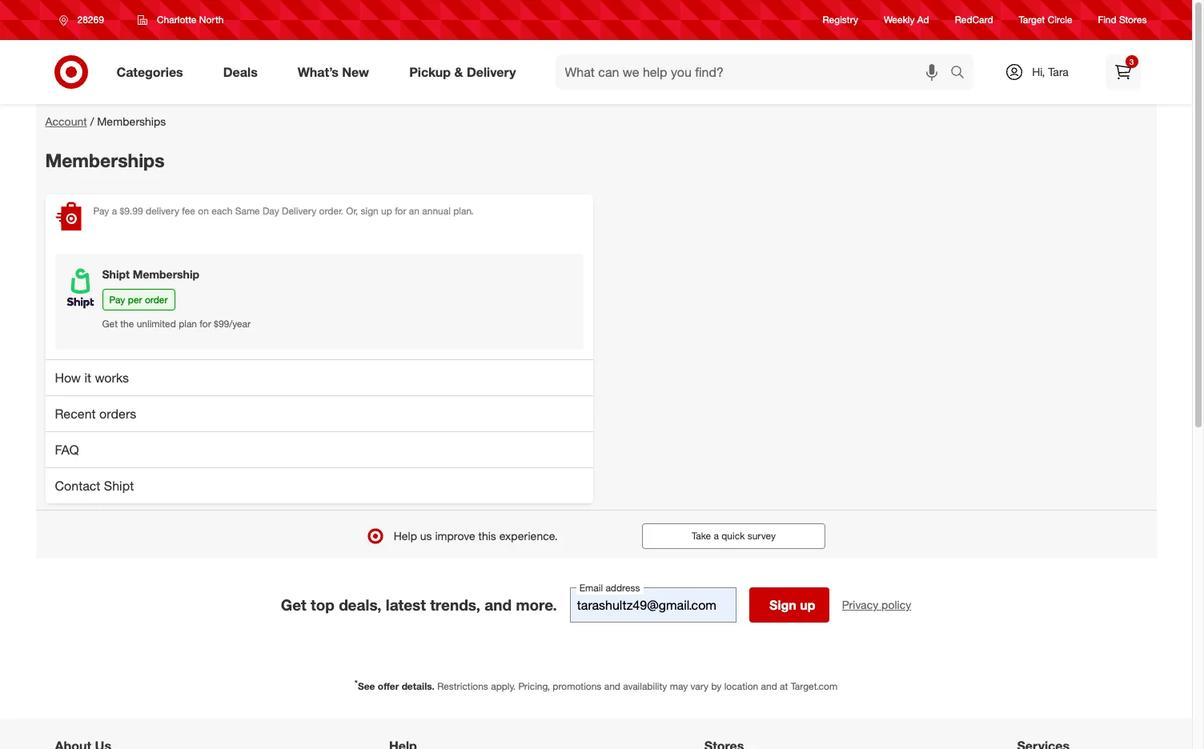 Task type: vqa. For each thing, say whether or not it's contained in the screenshot.
in in the Return details This item can be returned to any Target store or Target.com. This item must be returned within 30 days of the date it was purchased in store, shipped, delivered by a Shipt shopper, or made ready for pickup. See the return policy for complete information.
no



Task type: describe. For each thing, give the bounding box(es) containing it.
sign up button
[[750, 588, 830, 623]]

get for get top deals, latest trends, and more.
[[281, 596, 307, 614]]

1 horizontal spatial delivery
[[467, 64, 516, 80]]

at
[[780, 681, 789, 693]]

how it works button
[[45, 360, 593, 396]]

it
[[84, 370, 91, 386]]

availability
[[623, 681, 668, 693]]

weekly ad
[[884, 14, 930, 26]]

ad
[[918, 14, 930, 26]]

each
[[212, 205, 233, 217]]

take a quick survey button
[[642, 524, 826, 549]]

recent orders link
[[45, 396, 593, 432]]

registry link
[[823, 13, 859, 27]]

target circle
[[1019, 14, 1073, 26]]

pickup & delivery
[[410, 64, 516, 80]]

orders
[[99, 406, 136, 422]]

28269 button
[[48, 6, 121, 34]]

north
[[199, 14, 224, 26]]

0 horizontal spatial and
[[485, 596, 512, 614]]

find
[[1099, 14, 1117, 26]]

new
[[342, 64, 369, 80]]

0 vertical spatial shipt
[[102, 267, 130, 281]]

*
[[355, 678, 358, 688]]

$9.99
[[120, 205, 143, 217]]

categories link
[[103, 54, 203, 90]]

help
[[394, 529, 417, 543]]

trends,
[[430, 596, 481, 614]]

target circle link
[[1019, 13, 1073, 27]]

per
[[128, 294, 142, 306]]

pickup & delivery link
[[396, 54, 536, 90]]

take a quick survey
[[692, 530, 776, 542]]

recent orders
[[55, 406, 136, 422]]

0 vertical spatial up
[[381, 205, 392, 217]]

what's new link
[[284, 54, 389, 90]]

details.
[[402, 681, 435, 693]]

may
[[670, 681, 688, 693]]

What can we help you find? suggestions appear below search field
[[556, 54, 955, 90]]

28269
[[77, 14, 104, 26]]

policy
[[882, 598, 912, 612]]

day
[[263, 205, 279, 217]]

shipt membership
[[102, 267, 200, 281]]

improve
[[435, 529, 476, 543]]

top
[[311, 596, 335, 614]]

delivery
[[146, 205, 179, 217]]

take
[[692, 530, 712, 542]]

find stores
[[1099, 14, 1148, 26]]

redcard
[[956, 14, 994, 26]]

find stores link
[[1099, 13, 1148, 27]]

this
[[479, 529, 497, 543]]

latest
[[386, 596, 426, 614]]

1 vertical spatial shipt
[[104, 478, 134, 494]]

privacy policy link
[[843, 598, 912, 614]]

quick
[[722, 530, 745, 542]]

contact
[[55, 478, 100, 494]]

1 vertical spatial memberships
[[45, 149, 165, 171]]

recent
[[55, 406, 96, 422]]

charlotte north
[[157, 14, 224, 26]]

membership
[[133, 267, 200, 281]]

or,
[[346, 205, 358, 217]]

account
[[45, 115, 87, 128]]

what's new
[[298, 64, 369, 80]]

sign
[[361, 205, 379, 217]]

charlotte north button
[[127, 6, 234, 34]]

order
[[145, 294, 168, 306]]

contact shipt
[[55, 478, 134, 494]]

deals link
[[210, 54, 278, 90]]

same
[[235, 205, 260, 217]]

what's
[[298, 64, 339, 80]]

account / memberships
[[45, 115, 166, 128]]

1 horizontal spatial for
[[395, 205, 407, 217]]

stores
[[1120, 14, 1148, 26]]

* see offer details. restrictions apply. pricing, promotions and availability may vary by location and at target.com
[[355, 678, 838, 693]]

unlimited
[[137, 318, 176, 330]]

by
[[712, 681, 722, 693]]



Task type: locate. For each thing, give the bounding box(es) containing it.
up inside button
[[801, 598, 816, 614]]

on
[[198, 205, 209, 217]]

how it works
[[55, 370, 129, 386]]

2 horizontal spatial and
[[762, 681, 778, 693]]

up right sign
[[801, 598, 816, 614]]

shipt up per
[[102, 267, 130, 281]]

survey
[[748, 530, 776, 542]]

pay left per
[[109, 294, 125, 306]]

for right plan
[[200, 318, 211, 330]]

hi, tara
[[1033, 65, 1069, 79]]

memberships
[[97, 115, 166, 128], [45, 149, 165, 171]]

0 vertical spatial get
[[102, 318, 118, 330]]

registry
[[823, 14, 859, 26]]

account link
[[45, 115, 87, 128]]

a for pay
[[112, 205, 117, 217]]

deals,
[[339, 596, 382, 614]]

&
[[455, 64, 463, 80]]

get left the
[[102, 318, 118, 330]]

charlotte
[[157, 14, 197, 26]]

up right the sign
[[381, 205, 392, 217]]

get top deals, latest trends, and more.
[[281, 596, 557, 614]]

and left availability
[[605, 681, 621, 693]]

3 link
[[1106, 54, 1141, 90]]

memberships right /
[[97, 115, 166, 128]]

1 vertical spatial for
[[200, 318, 211, 330]]

help us improve this experience.
[[394, 529, 558, 543]]

faq link
[[45, 432, 593, 468]]

0 horizontal spatial a
[[112, 205, 117, 217]]

0 vertical spatial delivery
[[467, 64, 516, 80]]

0 vertical spatial memberships
[[97, 115, 166, 128]]

3
[[1130, 57, 1135, 66]]

see
[[358, 681, 375, 693]]

a for take
[[714, 530, 719, 542]]

weekly ad link
[[884, 13, 930, 27]]

pay for pay a $9.99 delivery fee on each same day delivery order. or, sign up for an annual plan.
[[93, 205, 109, 217]]

the
[[120, 318, 134, 330]]

delivery right day
[[282, 205, 317, 217]]

annual
[[422, 205, 451, 217]]

shipt
[[102, 267, 130, 281], [104, 478, 134, 494]]

faq
[[55, 442, 79, 458]]

privacy policy
[[843, 598, 912, 612]]

us
[[420, 529, 432, 543]]

1 horizontal spatial and
[[605, 681, 621, 693]]

0 horizontal spatial get
[[102, 318, 118, 330]]

$99/year
[[214, 318, 251, 330]]

hi,
[[1033, 65, 1046, 79]]

get the unlimited plan for $99/year
[[102, 318, 251, 330]]

sign
[[770, 598, 797, 614]]

pay for pay per order
[[109, 294, 125, 306]]

deals
[[223, 64, 258, 80]]

0 vertical spatial pay
[[93, 205, 109, 217]]

memberships down account / memberships
[[45, 149, 165, 171]]

for
[[395, 205, 407, 217], [200, 318, 211, 330]]

plan.
[[454, 205, 474, 217]]

1 vertical spatial a
[[714, 530, 719, 542]]

up
[[381, 205, 392, 217], [801, 598, 816, 614]]

experience.
[[500, 529, 558, 543]]

promotions
[[553, 681, 602, 693]]

a left $9.99
[[112, 205, 117, 217]]

a inside button
[[714, 530, 719, 542]]

None text field
[[570, 588, 737, 623]]

1 vertical spatial get
[[281, 596, 307, 614]]

works
[[95, 370, 129, 386]]

target.com
[[791, 681, 838, 693]]

0 horizontal spatial delivery
[[282, 205, 317, 217]]

pay per order
[[109, 294, 168, 306]]

delivery right & at the top left
[[467, 64, 516, 80]]

0 horizontal spatial up
[[381, 205, 392, 217]]

get for get the unlimited plan for $99/year
[[102, 318, 118, 330]]

offer
[[378, 681, 399, 693]]

for left an
[[395, 205, 407, 217]]

and left more. in the left of the page
[[485, 596, 512, 614]]

plan
[[179, 318, 197, 330]]

an
[[409, 205, 420, 217]]

location
[[725, 681, 759, 693]]

more.
[[516, 596, 557, 614]]

1 horizontal spatial get
[[281, 596, 307, 614]]

apply.
[[491, 681, 516, 693]]

0 vertical spatial a
[[112, 205, 117, 217]]

get left top
[[281, 596, 307, 614]]

privacy
[[843, 598, 879, 612]]

0 horizontal spatial for
[[200, 318, 211, 330]]

1 vertical spatial up
[[801, 598, 816, 614]]

1 vertical spatial delivery
[[282, 205, 317, 217]]

a right take
[[714, 530, 719, 542]]

and
[[485, 596, 512, 614], [605, 681, 621, 693], [762, 681, 778, 693]]

pay left $9.99
[[93, 205, 109, 217]]

contact shipt link
[[45, 468, 593, 504]]

delivery
[[467, 64, 516, 80], [282, 205, 317, 217]]

1 vertical spatial pay
[[109, 294, 125, 306]]

how
[[55, 370, 81, 386]]

fee
[[182, 205, 195, 217]]

pickup
[[410, 64, 451, 80]]

tara
[[1049, 65, 1069, 79]]

1 horizontal spatial a
[[714, 530, 719, 542]]

target
[[1019, 14, 1046, 26]]

and left at
[[762, 681, 778, 693]]

1 horizontal spatial up
[[801, 598, 816, 614]]

restrictions
[[438, 681, 489, 693]]

shipt right "contact"
[[104, 478, 134, 494]]

weekly
[[884, 14, 915, 26]]

pricing,
[[519, 681, 550, 693]]

get
[[102, 318, 118, 330], [281, 596, 307, 614]]

a
[[112, 205, 117, 217], [714, 530, 719, 542]]

sign up
[[770, 598, 816, 614]]

order.
[[319, 205, 344, 217]]

0 vertical spatial for
[[395, 205, 407, 217]]

vary
[[691, 681, 709, 693]]

search button
[[943, 54, 982, 93]]



